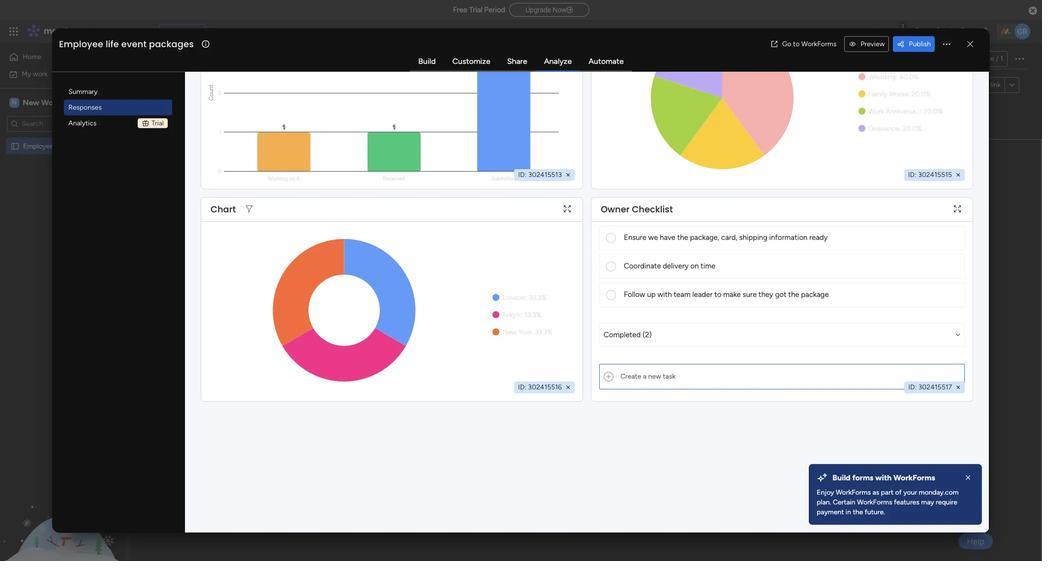 Task type: describe. For each thing, give the bounding box(es) containing it.
: left '40.0%'
[[896, 72, 897, 81]]

home button
[[6, 49, 106, 65]]

workforms up "of" at the right of page
[[894, 473, 935, 483]]

build link
[[411, 52, 444, 70]]

build for build forms with workforms
[[833, 473, 851, 483]]

with for forms
[[875, 473, 892, 483]]

dapulse close image
[[1029, 6, 1037, 16]]

1 horizontal spatial the
[[788, 290, 799, 299]]

/
[[996, 55, 999, 63]]

see plans
[[172, 27, 202, 35]]

id: 302415516
[[518, 383, 562, 391]]

tokyo : 33.3%
[[502, 311, 541, 319]]

menu menu
[[64, 84, 172, 131]]

remove image
[[564, 171, 572, 179]]

help image
[[980, 27, 990, 36]]

20.0% for work anniversary : 20.0%
[[924, 107, 943, 115]]

id: 302415516 element
[[514, 381, 575, 393]]

family illness : 20.0%
[[868, 90, 931, 98]]

illness
[[890, 90, 908, 98]]

now
[[553, 6, 567, 14]]

20.0% for family illness : 20.0%
[[912, 90, 931, 98]]

lifecycle inside list box
[[55, 142, 81, 150]]

we
[[648, 233, 658, 242]]

they
[[759, 290, 773, 299]]

1 vertical spatial packages
[[261, 52, 318, 68]]

employee inside list box
[[23, 142, 54, 150]]

analyze link
[[536, 52, 580, 70]]

follow
[[624, 290, 645, 299]]

build forms with workforms alert
[[809, 464, 982, 525]]

id: for id: 302415513
[[518, 170, 527, 179]]

main content containing chart
[[185, 0, 989, 532]]

got
[[775, 290, 787, 299]]

share
[[507, 56, 527, 65]]

as
[[873, 489, 879, 497]]

id: 302415515 element
[[904, 169, 965, 181]]

1 horizontal spatial trial
[[469, 5, 483, 14]]

make
[[723, 290, 741, 299]]

ensure
[[624, 233, 646, 242]]

apps image
[[934, 27, 944, 36]]

1 vertical spatial to
[[714, 290, 721, 299]]

require
[[936, 498, 958, 507]]

inbox image
[[891, 27, 901, 36]]

event
[[121, 37, 147, 50]]

0 horizontal spatial by
[[230, 80, 239, 90]]

family
[[868, 90, 888, 98]]

london
[[502, 293, 526, 302]]

invite
[[977, 55, 994, 63]]

select product image
[[9, 27, 19, 36]]

2
[[645, 330, 649, 339]]

remove image inside id: 302415515 element
[[955, 171, 962, 179]]

anniversary
[[886, 107, 921, 115]]

package
[[801, 290, 829, 299]]

to inside button
[[793, 39, 800, 48]]

Employee life event packages field
[[57, 37, 200, 50]]

employee for employee life event packages field
[[59, 37, 103, 50]]

start
[[522, 221, 549, 237]]

completed
[[604, 330, 641, 339]]

build for build
[[418, 56, 436, 65]]

payment
[[817, 508, 844, 517]]

edit form button
[[149, 77, 186, 93]]

Search in workspace field
[[21, 118, 82, 129]]

: down family illness : 20.0%
[[920, 107, 922, 115]]

automate link
[[581, 52, 632, 70]]

part
[[881, 489, 894, 497]]

follow up with team leader to make sure they got the package
[[624, 290, 829, 299]]

publish
[[909, 39, 931, 48]]

n
[[12, 98, 17, 107]]

id: for id: 302415516
[[518, 383, 526, 391]]

302415515
[[918, 170, 952, 179]]

33.3% for tokyo : 33.3%
[[524, 311, 541, 319]]

automate
[[589, 56, 624, 65]]

let's
[[495, 221, 519, 237]]

public board image
[[10, 141, 20, 151]]

period
[[484, 5, 505, 14]]

: down anniversary
[[899, 124, 901, 132]]

upgrade now link
[[509, 3, 589, 17]]

copy form link button
[[938, 77, 1005, 93]]

chart
[[211, 203, 236, 215]]

enjoy
[[817, 489, 834, 497]]

invite / 1 button
[[959, 51, 1008, 67]]

my
[[22, 70, 31, 78]]

: up tokyo : 33.3% at the bottom of page
[[526, 293, 527, 302]]

302415513
[[528, 170, 562, 179]]

build for build form
[[568, 259, 585, 268]]

preview button
[[844, 36, 889, 52]]

upgrade now
[[526, 6, 567, 14]]

monday
[[44, 26, 78, 37]]

employee life event packages
[[59, 37, 194, 50]]

life
[[106, 37, 119, 50]]

in
[[846, 508, 851, 517]]

go to workforms
[[782, 39, 837, 48]]

employee lifecycle packages inside list box
[[23, 142, 112, 150]]

grievance
[[868, 124, 899, 132]]

completed ( 2 )
[[604, 330, 652, 339]]

features
[[894, 498, 920, 507]]

: down london : 33.3%
[[520, 311, 522, 319]]

form for edit form
[[167, 81, 182, 89]]

(
[[643, 330, 645, 339]]

lottie animation element
[[0, 462, 125, 561]]

33.3% for london : 33.3%
[[529, 293, 547, 302]]

close image
[[964, 473, 973, 483]]

employee for employee lifecycle packages field
[[152, 52, 209, 68]]

leader
[[692, 290, 713, 299]]

package,
[[690, 233, 719, 242]]

ensure we have the package, card, shipping information ready
[[624, 233, 828, 242]]

owner
[[601, 203, 630, 215]]

preview
[[861, 39, 885, 48]]

london : 33.3%
[[502, 293, 547, 302]]

: down tokyo : 33.3% at the bottom of page
[[531, 328, 533, 336]]

wedding
[[868, 72, 896, 81]]

dapulse rightstroke image
[[567, 6, 573, 14]]

ready
[[809, 233, 828, 242]]

build form
[[568, 259, 604, 268]]

new for new york : 33.3%
[[502, 328, 517, 336]]

remove image for owner checklist
[[955, 383, 962, 391]]

workforms inside button
[[801, 39, 837, 48]]

1
[[1000, 55, 1003, 63]]

plan.
[[817, 498, 831, 507]]



Task type: vqa. For each thing, say whether or not it's contained in the screenshot.
Notifications 'image'
yes



Task type: locate. For each thing, give the bounding box(es) containing it.
with inside alert
[[875, 473, 892, 483]]

1 vertical spatial with
[[875, 473, 892, 483]]

plans
[[186, 27, 202, 35]]

shipping
[[739, 233, 767, 242]]

invite members image
[[913, 27, 923, 36]]

0 vertical spatial employee lifecycle packages
[[152, 52, 318, 68]]

1 horizontal spatial lifecycle
[[211, 52, 258, 68]]

card,
[[721, 233, 738, 242]]

coordinate
[[624, 262, 661, 271]]

20.0% right anniversary
[[924, 107, 943, 115]]

new inside the workspace selection element
[[23, 98, 39, 107]]

0 horizontal spatial build
[[418, 56, 436, 65]]

tokyo
[[502, 311, 520, 319]]

new york : 33.3%
[[502, 328, 553, 336]]

of
[[895, 489, 902, 497]]

0 vertical spatial to
[[793, 39, 800, 48]]

home
[[23, 53, 41, 61]]

)
[[649, 330, 652, 339]]

2 horizontal spatial employee
[[152, 52, 209, 68]]

0 vertical spatial trial
[[469, 5, 483, 14]]

forms
[[852, 473, 874, 483]]

tab list
[[410, 52, 632, 71]]

0 horizontal spatial the
[[677, 233, 688, 242]]

with up part
[[875, 473, 892, 483]]

1 vertical spatial your
[[904, 489, 917, 497]]

help
[[967, 537, 985, 546]]

build inside build form button
[[568, 259, 585, 268]]

0 vertical spatial the
[[677, 233, 688, 242]]

id: 302415515
[[908, 170, 952, 179]]

see
[[172, 27, 184, 35]]

grievance : 20.0%
[[868, 124, 922, 132]]

id: for id: 302415515
[[908, 170, 917, 179]]

new left york
[[502, 328, 517, 336]]

1 vertical spatial lifecycle
[[55, 142, 81, 150]]

management
[[99, 26, 153, 37]]

remove image inside id: 302415517 "element"
[[955, 383, 962, 391]]

work for my
[[33, 70, 48, 78]]

1 vertical spatial the
[[788, 290, 799, 299]]

id: left the 302415515
[[908, 170, 917, 179]]

with
[[657, 290, 672, 299], [875, 473, 892, 483]]

build form button
[[560, 254, 612, 273]]

go
[[782, 39, 792, 48]]

lifecycle inside field
[[211, 52, 258, 68]]

0 horizontal spatial new
[[23, 98, 39, 107]]

packages
[[149, 37, 194, 50], [261, 52, 318, 68], [83, 142, 112, 150]]

may
[[921, 498, 934, 507]]

0 horizontal spatial v2 fullscreen image
[[564, 205, 571, 213]]

information
[[769, 233, 808, 242]]

the right got
[[788, 290, 799, 299]]

let's start by building your form
[[495, 221, 677, 237]]

0 vertical spatial build
[[418, 56, 436, 65]]

building
[[570, 221, 617, 237]]

2 vertical spatial employee
[[23, 142, 54, 150]]

copy
[[956, 81, 972, 89]]

owner checklist
[[601, 203, 673, 215]]

0 vertical spatial lifecycle
[[211, 52, 258, 68]]

trial down edit
[[151, 119, 164, 127]]

1 horizontal spatial v2 fullscreen image
[[954, 205, 961, 213]]

build down let's start by building your form on the top of page
[[568, 259, 585, 268]]

20.0% down work anniversary : 20.0%
[[903, 124, 922, 132]]

33.3% right york
[[535, 328, 553, 336]]

build
[[418, 56, 436, 65], [568, 259, 585, 268], [833, 473, 851, 483]]

Create a new task text field
[[617, 364, 964, 389]]

0 vertical spatial new
[[23, 98, 39, 107]]

0 vertical spatial packages
[[149, 37, 194, 50]]

1 vertical spatial 33.3%
[[524, 311, 541, 319]]

1 horizontal spatial employee lifecycle packages
[[152, 52, 318, 68]]

1 horizontal spatial build
[[568, 259, 585, 268]]

packages down see
[[149, 37, 194, 50]]

1 horizontal spatial your
[[904, 489, 917, 497]]

2 horizontal spatial packages
[[261, 52, 318, 68]]

form inside button
[[167, 81, 182, 89]]

20.0% down '40.0%'
[[912, 90, 931, 98]]

1 horizontal spatial by
[[552, 221, 567, 237]]

new workspace
[[23, 98, 81, 107]]

1 horizontal spatial to
[[793, 39, 800, 48]]

free trial period
[[453, 5, 505, 14]]

the inside the enjoy workforms as part of your monday.com plan. certain workforms features may require payment in the future.
[[853, 508, 863, 517]]

1 v2 fullscreen image from the left
[[564, 205, 571, 213]]

0 vertical spatial work
[[79, 26, 97, 37]]

: down '40.0%'
[[908, 90, 910, 98]]

0 vertical spatial 20.0%
[[912, 90, 931, 98]]

1 horizontal spatial work
[[79, 26, 97, 37]]

your inside the enjoy workforms as part of your monday.com plan. certain workforms features may require payment in the future.
[[904, 489, 917, 497]]

new for new workspace
[[23, 98, 39, 107]]

1 vertical spatial work
[[33, 70, 48, 78]]

new right the n
[[23, 98, 39, 107]]

by right the start
[[552, 221, 567, 237]]

2 vertical spatial packages
[[83, 142, 112, 150]]

form for copy form link
[[974, 81, 989, 89]]

packages down analytics
[[83, 142, 112, 150]]

0 horizontal spatial employee lifecycle packages
[[23, 142, 112, 150]]

form inside button
[[974, 81, 989, 89]]

v2 fullscreen image up let's start by building your form on the top of page
[[564, 205, 571, 213]]

0 horizontal spatial employee
[[23, 142, 54, 150]]

share link
[[499, 52, 535, 70]]

workforms up certain
[[836, 489, 871, 497]]

employee lifecycle packages list box
[[0, 136, 125, 287]]

2 vertical spatial build
[[833, 473, 851, 483]]

remove image
[[955, 171, 962, 179], [564, 383, 572, 391], [955, 383, 962, 391]]

build inside build forms with workforms alert
[[833, 473, 851, 483]]

free
[[453, 5, 467, 14]]

form left link
[[974, 81, 989, 89]]

the right in
[[853, 508, 863, 517]]

0 vertical spatial 33.3%
[[529, 293, 547, 302]]

your up features
[[904, 489, 917, 497]]

lottie animation image
[[0, 462, 125, 561]]

monday.com
[[919, 489, 959, 497]]

1 vertical spatial employee lifecycle packages
[[23, 142, 112, 150]]

trial right free
[[469, 5, 483, 14]]

the right 'have'
[[677, 233, 688, 242]]

Employee lifecycle packages field
[[150, 52, 318, 68]]

id: left "302415517"
[[908, 383, 917, 391]]

checklist
[[632, 203, 673, 215]]

workspace
[[41, 98, 81, 107]]

edit
[[153, 81, 165, 89]]

0 vertical spatial your
[[620, 221, 646, 237]]

add view image
[[422, 55, 426, 63]]

help button
[[959, 533, 993, 550]]

1 horizontal spatial with
[[875, 473, 892, 483]]

2 vertical spatial 20.0%
[[903, 124, 922, 132]]

your down owner checklist
[[620, 221, 646, 237]]

search everything image
[[959, 27, 968, 36]]

trial inside menu menu
[[151, 119, 164, 127]]

0 horizontal spatial work
[[33, 70, 48, 78]]

id: left 302415516
[[518, 383, 526, 391]]

notifications image
[[869, 27, 879, 36]]

remove image right 302415516
[[564, 383, 572, 391]]

with for up
[[657, 290, 672, 299]]

employee lifecycle packages up powered by
[[152, 52, 318, 68]]

0 vertical spatial with
[[657, 290, 672, 299]]

employee down see plans button
[[152, 52, 209, 68]]

2 horizontal spatial the
[[853, 508, 863, 517]]

1 image
[[899, 20, 907, 31]]

future.
[[865, 508, 885, 517]]

1 horizontal spatial packages
[[149, 37, 194, 50]]

tab list containing build
[[410, 52, 632, 71]]

employee down monday work management
[[59, 37, 103, 50]]

:
[[896, 72, 897, 81], [908, 90, 910, 98], [920, 107, 922, 115], [899, 124, 901, 132], [526, 293, 527, 302], [520, 311, 522, 319], [531, 328, 533, 336]]

publish button
[[893, 36, 935, 52]]

v2 fullscreen image down id: 302415515 element
[[954, 205, 961, 213]]

0 horizontal spatial with
[[657, 290, 672, 299]]

form inside button
[[587, 259, 604, 268]]

to
[[793, 39, 800, 48], [714, 290, 721, 299]]

build inside build link
[[418, 56, 436, 65]]

workforms right go
[[801, 39, 837, 48]]

work inside button
[[33, 70, 48, 78]]

0 horizontal spatial packages
[[83, 142, 112, 150]]

1 vertical spatial new
[[502, 328, 517, 336]]

copy form link
[[956, 81, 1001, 89]]

id: left the 302415513
[[518, 170, 527, 179]]

remove image inside "id: 302415516" "element"
[[564, 383, 572, 391]]

on
[[690, 262, 699, 271]]

team
[[674, 290, 691, 299]]

employee lifecycle packages inside field
[[152, 52, 318, 68]]

1 horizontal spatial employee
[[59, 37, 103, 50]]

1 vertical spatial employee
[[152, 52, 209, 68]]

upgrade
[[526, 6, 551, 14]]

40.0%
[[899, 72, 919, 81]]

work right monday
[[79, 26, 97, 37]]

sure
[[743, 290, 757, 299]]

lifecycle up powered by
[[211, 52, 258, 68]]

wedding : 40.0%
[[868, 72, 919, 81]]

delivery
[[663, 262, 689, 271]]

work for monday
[[79, 26, 97, 37]]

up
[[647, 290, 656, 299]]

link
[[991, 81, 1001, 89]]

certain
[[833, 498, 856, 507]]

angle down image
[[956, 331, 960, 338]]

main content
[[185, 0, 989, 532]]

302415516
[[528, 383, 562, 391]]

302415517
[[919, 383, 952, 391]]

0 horizontal spatial to
[[714, 290, 721, 299]]

0 horizontal spatial trial
[[151, 119, 164, 127]]

monday work management
[[44, 26, 153, 37]]

1 vertical spatial 20.0%
[[924, 107, 943, 115]]

0 horizontal spatial lifecycle
[[55, 142, 81, 150]]

remove image right the 302415515
[[955, 171, 962, 179]]

edit form
[[153, 81, 182, 89]]

2 vertical spatial 33.3%
[[535, 328, 553, 336]]

option
[[0, 137, 125, 139]]

form down building
[[587, 259, 604, 268]]

workspace image
[[9, 97, 19, 108]]

remove image right "302415517"
[[955, 383, 962, 391]]

to left make
[[714, 290, 721, 299]]

workforms logo image
[[243, 77, 298, 93]]

v2 funnel image
[[246, 205, 252, 213]]

to right go
[[793, 39, 800, 48]]

see plans button
[[159, 24, 206, 39]]

0 horizontal spatial your
[[620, 221, 646, 237]]

1 vertical spatial trial
[[151, 119, 164, 127]]

workspace selection element
[[9, 97, 83, 109]]

33.3% up 'new york : 33.3%'
[[524, 311, 541, 319]]

33.3% up tokyo : 33.3% at the bottom of page
[[529, 293, 547, 302]]

2 v2 fullscreen image from the left
[[954, 205, 961, 213]]

2 vertical spatial the
[[853, 508, 863, 517]]

time
[[701, 262, 715, 271]]

form for build form
[[587, 259, 604, 268]]

employee right the public board image
[[23, 142, 54, 150]]

powered by
[[197, 80, 239, 90]]

build left customize
[[418, 56, 436, 65]]

workforms up future.
[[857, 498, 892, 507]]

employee lifecycle packages down search in workspace field
[[23, 142, 112, 150]]

coordinate delivery on time
[[624, 262, 715, 271]]

greg robinson image
[[1015, 24, 1030, 39]]

with inside 'main content'
[[657, 290, 672, 299]]

my work
[[22, 70, 48, 78]]

2 horizontal spatial build
[[833, 473, 851, 483]]

packages inside list box
[[83, 142, 112, 150]]

packages up workforms logo
[[261, 52, 318, 68]]

form down "checklist"
[[649, 221, 677, 237]]

id: for id: 302415517
[[908, 383, 917, 391]]

id: 302415517 element
[[905, 381, 965, 393]]

33.3%
[[529, 293, 547, 302], [524, 311, 541, 319], [535, 328, 553, 336]]

1 vertical spatial by
[[552, 221, 567, 237]]

responses
[[68, 103, 102, 111]]

v2 fullscreen image
[[564, 205, 571, 213], [954, 205, 961, 213]]

invite / 1
[[977, 55, 1003, 63]]

analyze
[[544, 56, 572, 65]]

by right powered
[[230, 80, 239, 90]]

york
[[518, 328, 531, 336]]

work right 'my'
[[33, 70, 48, 78]]

id: 302415517
[[908, 383, 952, 391]]

1 vertical spatial build
[[568, 259, 585, 268]]

remove image for chart
[[564, 383, 572, 391]]

build left forms
[[833, 473, 851, 483]]

form right edit
[[167, 81, 182, 89]]

lifecycle down analytics
[[55, 142, 81, 150]]

0 vertical spatial employee
[[59, 37, 103, 50]]

work
[[868, 107, 884, 115]]

trial
[[469, 5, 483, 14], [151, 119, 164, 127]]

id: 302415513
[[518, 170, 562, 179]]

1 horizontal spatial new
[[502, 328, 517, 336]]

with right up
[[657, 290, 672, 299]]

0 vertical spatial by
[[230, 80, 239, 90]]

more actions image
[[942, 39, 952, 49]]

id: 302415513 element
[[514, 169, 575, 181]]



